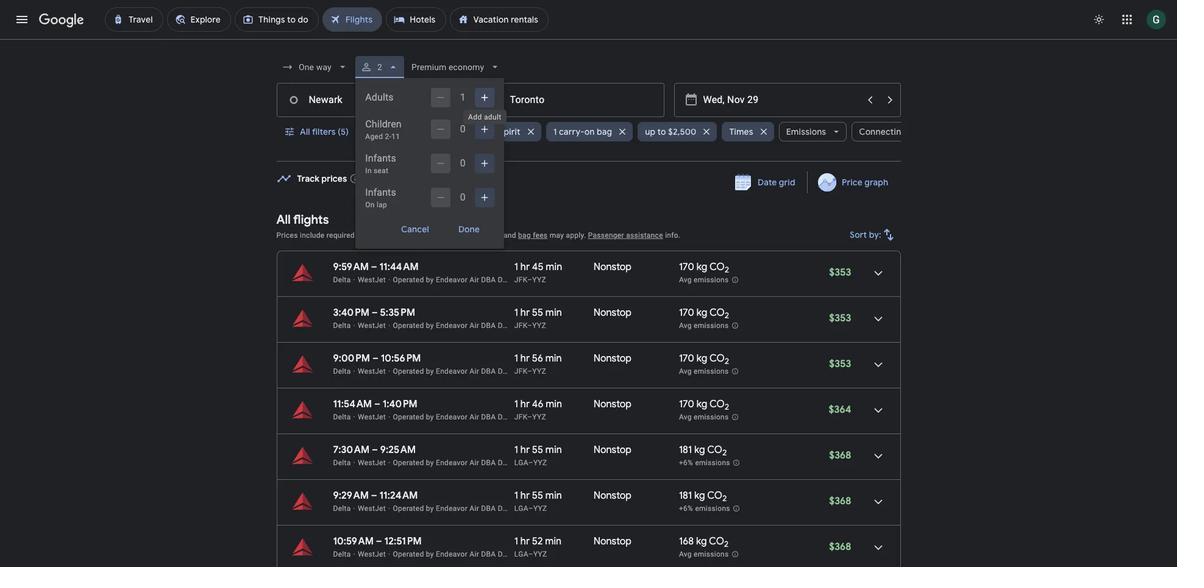 Task type: describe. For each thing, give the bounding box(es) containing it.
dba for 9:25 am
[[481, 459, 496, 467]]

learn more about tracked prices image
[[350, 173, 361, 184]]

operated for 5:35 pm
[[393, 321, 424, 330]]

2 fees from the left
[[533, 231, 548, 240]]

– down 1 hr 46 min jfk – yyz at the left of page
[[528, 459, 533, 467]]

yyz for 12:51 pm
[[533, 550, 547, 559]]

total duration 1 hr 55 min. element for 5:35 pm
[[514, 307, 594, 321]]

up to $2,500
[[645, 126, 697, 137]]

11:44 am
[[380, 261, 419, 273]]

leaves john f. kennedy international airport at 9:00 pm on wednesday, november 29 and arrives at toronto pearson international airport at 10:56 pm on wednesday, november 29. element
[[333, 352, 421, 365]]

12:51 pm
[[384, 535, 422, 548]]

emissions for 10:56 pm
[[694, 367, 729, 376]]

air for 9:29 am – 11:24 am
[[470, 504, 479, 513]]

by for 5:35 pm
[[426, 321, 434, 330]]

leaves john f. kennedy international airport at 3:40 pm on wednesday, november 29 and arrives at toronto pearson international airport at 5:35 pm on wednesday, november 29. element
[[333, 307, 415, 319]]

all filters (5) button
[[277, 117, 358, 146]]

170 kg co 2 for 1 hr 45 min
[[679, 261, 729, 275]]

date
[[758, 177, 777, 188]]

stop
[[376, 126, 394, 137]]

leaves laguardia airport at 7:30 am on wednesday, november 29 and arrives at toronto pearson international airport at 9:25 am on wednesday, november 29. element
[[333, 444, 416, 456]]

times button
[[722, 117, 774, 146]]

cancel
[[401, 224, 429, 235]]

$368 for 11:24 am
[[829, 495, 851, 507]]

yyz for 1:40 pm
[[532, 413, 546, 421]]

endeavor for 12:51 pm
[[436, 550, 468, 559]]

1:40 pm
[[383, 398, 418, 410]]

all flights
[[277, 212, 329, 227]]

dba for 12:51 pm
[[481, 550, 496, 559]]

infants in seat
[[365, 152, 396, 175]]

air for 9:59 am – 11:44 am
[[470, 276, 479, 284]]

avg for 1 hr 55 min
[[679, 321, 692, 330]]

1 fees from the left
[[384, 231, 398, 240]]

lap
[[377, 201, 387, 209]]

emissions for 12:51 pm
[[694, 550, 729, 559]]

bag inside all flights main content
[[518, 231, 531, 240]]

nov 29
[[368, 173, 396, 184]]

1 inside popup button
[[553, 126, 557, 137]]

 image down 11:24 am
[[388, 504, 390, 513]]

adult
[[484, 113, 501, 121]]

2 for 12:51 pm
[[724, 539, 729, 549]]

westjet for 9:00 pm
[[358, 367, 386, 376]]

170 for 1 hr 56 min
[[679, 352, 694, 365]]

filters
[[312, 126, 335, 137]]

min for 9:25 am
[[546, 444, 562, 456]]

10:59 am – 12:51 pm
[[333, 535, 422, 548]]

– inside 1 hr 45 min jfk – yyz
[[527, 276, 532, 284]]

– right the 9:29 am
[[371, 490, 377, 502]]

flight details. leaves john f. kennedy international airport at 9:59 am on wednesday, november 29 and arrives at toronto pearson international airport at 11:44 am on wednesday, november 29. image
[[864, 259, 893, 288]]

hr for 9:59 am – 11:44 am
[[521, 261, 530, 273]]

181 for 11:24 am
[[679, 490, 692, 502]]

nonstop flight. element for 9:25 am
[[594, 444, 632, 458]]

connection for 11:44 am
[[518, 276, 557, 284]]

required
[[327, 231, 355, 240]]

170 for 1 hr 45 min
[[679, 261, 694, 273]]

operated by endeavor air dba delta connection for 11:44 am
[[393, 276, 557, 284]]

leaves john f. kennedy international airport at 11:54 am on wednesday, november 29 and arrives at toronto pearson international airport at 1:40 pm on wednesday, november 29. element
[[333, 398, 418, 410]]

number of passengers dialog
[[356, 78, 504, 249]]

fewer
[[407, 126, 430, 137]]

date grid button
[[726, 171, 805, 193]]

168
[[679, 535, 694, 548]]

9:00 pm – 10:56 pm
[[333, 352, 421, 365]]

emissions button
[[779, 117, 847, 146]]

up to $2,500 button
[[638, 117, 717, 146]]

avg emissions for 1 hr 45 min
[[679, 276, 729, 284]]

main menu image
[[15, 12, 29, 27]]

air for 10:59 am – 12:51 pm
[[470, 550, 479, 559]]

sort by: button
[[845, 220, 901, 249]]

infants for infants in seat
[[365, 152, 396, 164]]

 image down 9:59 am
[[353, 276, 355, 284]]

exclude: spirit
[[463, 126, 521, 137]]

loading results progress bar
[[0, 39, 1177, 41]]

price
[[842, 177, 863, 188]]

all filters (5)
[[300, 126, 349, 137]]

operated for 11:44 am
[[393, 276, 424, 284]]

and
[[504, 231, 516, 240]]

find the best price region
[[277, 171, 901, 203]]

hr for 10:59 am – 12:51 pm
[[521, 535, 530, 548]]

emissions for 11:24 am
[[695, 504, 730, 513]]

kg for 1:40 pm
[[697, 398, 708, 410]]

avg emissions for 1 hr 46 min
[[679, 413, 729, 421]]

change appearance image
[[1085, 5, 1114, 34]]

add
[[468, 113, 482, 121]]

avg emissions for 1 hr 52 min
[[679, 550, 729, 559]]

bag inside popup button
[[597, 126, 612, 137]]

done
[[459, 224, 480, 235]]

1 for 5:35 pm
[[514, 307, 518, 319]]

track
[[297, 173, 320, 184]]

11:54 am
[[333, 398, 372, 410]]

11:54 am – 1:40 pm
[[333, 398, 418, 410]]

9:29 am
[[333, 490, 369, 502]]

0 for infants on lap
[[460, 191, 466, 203]]

1 hr 45 min jfk – yyz
[[514, 261, 562, 284]]

avg for 1 hr 56 min
[[679, 367, 692, 376]]

total duration 1 hr 46 min. element
[[514, 398, 594, 412]]

9:00 pm
[[333, 352, 370, 365]]

yyz for 11:44 am
[[532, 276, 546, 284]]

operated by endeavor air dba delta connection for 9:25 am
[[393, 459, 557, 467]]

1 hr 52 min lga – yyz
[[514, 535, 562, 559]]

jfk for 1 hr 56 min
[[514, 367, 527, 376]]

353 US dollars text field
[[829, 266, 851, 279]]

prices
[[277, 231, 298, 240]]

infants for infants on lap
[[365, 187, 396, 198]]

1 stop or fewer button
[[363, 122, 451, 141]]

by for 12:51 pm
[[426, 550, 434, 559]]

assistance
[[626, 231, 663, 240]]

 image down 3:40 pm
[[353, 321, 355, 330]]

 image down 10:56 pm text field
[[388, 367, 390, 376]]

co for 9:29 am – 11:24 am
[[707, 490, 723, 502]]

flights
[[293, 212, 329, 227]]

+6% for 9:25 am
[[679, 459, 693, 467]]

1 carry-on bag button
[[546, 117, 633, 146]]

nonstop for 5:35 pm
[[594, 307, 632, 319]]

co for 9:00 pm – 10:56 pm
[[710, 352, 725, 365]]

by for 9:25 am
[[426, 459, 434, 467]]

2 for 9:25 am
[[723, 448, 727, 458]]

min for 11:44 am
[[546, 261, 562, 273]]

Arrival time: 10:56 PM. text field
[[381, 352, 421, 365]]

181 kg co 2 for 11:24 am
[[679, 490, 727, 504]]

westjet for 11:54 am
[[358, 413, 386, 421]]

1 stop or fewer
[[370, 126, 430, 137]]

min for 1:40 pm
[[546, 398, 562, 410]]

operated by endeavor air dba delta connection for 10:56 pm
[[393, 367, 557, 376]]

1 hr 56 min jfk – yyz
[[514, 352, 562, 376]]

connecting airports button
[[852, 117, 962, 146]]

nonstop for 11:44 am
[[594, 261, 632, 273]]

bag fees button
[[518, 231, 548, 240]]

connecting
[[859, 126, 907, 137]]

 image down the 9:29 am
[[353, 504, 355, 513]]

+6% emissions for 9:25 am
[[679, 459, 730, 467]]

to
[[658, 126, 666, 137]]

170 kg co 2 for 1 hr 56 min
[[679, 352, 729, 367]]

flight details. leaves laguardia airport at 9:29 am on wednesday, november 29 and arrives at toronto pearson international airport at 11:24 am on wednesday, november 29. image
[[864, 487, 893, 516]]

368 us dollars text field for 9:29 am – 11:24 am
[[829, 495, 851, 507]]

hr for 11:54 am – 1:40 pm
[[521, 398, 530, 410]]

children aged 2-11
[[365, 118, 402, 141]]

 image down the 11:44 am text box
[[388, 276, 390, 284]]

co for 10:59 am – 12:51 pm
[[709, 535, 724, 548]]

kg for 11:24 am
[[694, 490, 705, 502]]

yyz for 9:25 am
[[533, 459, 547, 467]]

$2,500
[[668, 126, 697, 137]]

Arrival time: 12:51 PM. text field
[[384, 535, 422, 548]]

1 inside "popup button"
[[370, 126, 374, 137]]

by for 11:44 am
[[426, 276, 434, 284]]

seat
[[374, 166, 389, 175]]

 image down 1:40 pm
[[388, 413, 390, 421]]

avg for 1 hr 46 min
[[679, 413, 692, 421]]

170 kg co 2 for 1 hr 46 min
[[679, 398, 729, 412]]

353 US dollars text field
[[829, 358, 851, 370]]

– inside 1 hr 56 min jfk – yyz
[[527, 367, 532, 376]]

yyz for 10:56 pm
[[532, 367, 546, 376]]

lga for 11:24 am
[[514, 504, 528, 513]]

swap origin and destination. image
[[463, 93, 478, 107]]

cancel button
[[387, 220, 444, 239]]

45
[[532, 261, 544, 273]]

graph
[[865, 177, 889, 188]]

170 for 1 hr 46 min
[[679, 398, 694, 410]]

3:40 pm – 5:35 pm
[[333, 307, 415, 319]]

Arrival time: 11:24 AM. text field
[[380, 490, 418, 502]]

connecting airports
[[859, 126, 941, 137]]

charges
[[474, 231, 502, 240]]

apply.
[[566, 231, 586, 240]]

on
[[585, 126, 595, 137]]

spirit
[[499, 126, 521, 137]]

endeavor for 11:44 am
[[436, 276, 468, 284]]

passenger
[[588, 231, 624, 240]]

170 kg co 2 for 1 hr 55 min
[[679, 307, 729, 321]]

total duration 1 hr 56 min. element
[[514, 352, 594, 366]]

avg for 1 hr 52 min
[[679, 550, 692, 559]]

7:30 am
[[333, 444, 370, 456]]

10:59 am
[[333, 535, 374, 548]]

passenger assistance button
[[588, 231, 663, 240]]

$368 for 9:25 am
[[829, 449, 851, 462]]

– inside 1 hr 46 min jfk – yyz
[[527, 413, 532, 421]]

optional
[[444, 231, 472, 240]]

– left 1:40 pm text field
[[374, 398, 380, 410]]

connection for 1:40 pm
[[518, 413, 557, 421]]

westjet for 9:59 am
[[358, 276, 386, 284]]

avg emissions for 1 hr 56 min
[[679, 367, 729, 376]]

52
[[532, 535, 543, 548]]

1 for 11:24 am
[[514, 490, 518, 502]]

9:59 am
[[333, 261, 369, 273]]

– left 5:35 pm
[[372, 307, 378, 319]]

all for all filters (5)
[[300, 126, 310, 137]]

2 for 11:24 am
[[723, 493, 727, 504]]

– left 9:25 am at the left of page
[[372, 444, 378, 456]]

Departure time: 3:40 PM. text field
[[333, 307, 370, 319]]

353 US dollars text field
[[829, 312, 851, 324]]

jfk for 1 hr 55 min
[[514, 321, 527, 330]]

times
[[729, 126, 754, 137]]

kg for 9:25 am
[[694, 444, 705, 456]]

min for 5:35 pm
[[546, 307, 562, 319]]

operated by endeavor air dba delta connection for 5:35 pm
[[393, 321, 557, 330]]

– inside 1 hr 52 min lga – yyz
[[528, 550, 533, 559]]



Task type: vqa. For each thing, say whether or not it's contained in the screenshot.
Google Search - Stay in the Know with Your Google App Image to the top
no



Task type: locate. For each thing, give the bounding box(es) containing it.
4 hr from the top
[[521, 398, 530, 410]]

56
[[532, 352, 543, 365]]

westjet down 9:00 pm – 10:56 pm
[[358, 367, 386, 376]]

2 vertical spatial $368
[[829, 541, 851, 553]]

$368
[[829, 449, 851, 462], [829, 495, 851, 507], [829, 541, 851, 553]]

1 hr 55 min lga – yyz down 1 hr 46 min jfk – yyz at the left of page
[[514, 444, 562, 467]]

prices
[[322, 173, 347, 184]]

lga down total duration 1 hr 52 min. element
[[514, 550, 528, 559]]

operated
[[393, 276, 424, 284], [393, 321, 424, 330], [393, 367, 424, 376], [393, 413, 424, 421], [393, 459, 424, 467], [393, 504, 424, 513], [393, 550, 424, 559]]

Departure time: 11:54 AM. text field
[[333, 398, 372, 410]]

– left 12:51 pm text box
[[376, 535, 382, 548]]

total duration 1 hr 55 min. element down 1 hr 46 min jfk – yyz at the left of page
[[514, 444, 594, 458]]

flight details. leaves john f. kennedy international airport at 9:00 pm on wednesday, november 29 and arrives at toronto pearson international airport at 10:56 pm on wednesday, november 29. image
[[864, 350, 893, 379]]

min down 1 hr 45 min jfk – yyz
[[546, 307, 562, 319]]

6 dba from the top
[[481, 504, 496, 513]]

flight details. leaves john f. kennedy international airport at 11:54 am on wednesday, november 29 and arrives at toronto pearson international airport at 1:40 pm on wednesday, november 29. image
[[864, 396, 893, 425]]

1 operated from the top
[[393, 276, 424, 284]]

yyz inside 1 hr 55 min jfk – yyz
[[532, 321, 546, 330]]

air for 9:00 pm – 10:56 pm
[[470, 367, 479, 376]]

emissions for 5:35 pm
[[694, 321, 729, 330]]

$368 left flight details. leaves laguardia airport at 10:59 am on wednesday, november 29 and arrives at toronto pearson international airport at 12:51 pm on wednesday, november 29. icon
[[829, 541, 851, 553]]

hr
[[521, 261, 530, 273], [521, 307, 530, 319], [521, 352, 530, 365], [521, 398, 530, 410], [521, 444, 530, 456], [521, 490, 530, 502], [521, 535, 530, 548]]

$364
[[829, 404, 851, 416]]

operated for 9:25 am
[[393, 459, 424, 467]]

bag right on
[[597, 126, 612, 137]]

0 vertical spatial $353
[[829, 266, 851, 279]]

avg emissions
[[679, 276, 729, 284], [679, 321, 729, 330], [679, 367, 729, 376], [679, 413, 729, 421], [679, 550, 729, 559]]

jfk inside 1 hr 56 min jfk – yyz
[[514, 367, 527, 376]]

1 vertical spatial all
[[277, 212, 291, 227]]

4 nonstop flight. element from the top
[[594, 398, 632, 412]]

0 vertical spatial all
[[300, 126, 310, 137]]

2 170 kg co 2 from the top
[[679, 307, 729, 321]]

0 vertical spatial +6% emissions
[[679, 459, 730, 467]]

6 hr from the top
[[521, 490, 530, 502]]

364 US dollars text field
[[829, 404, 851, 416]]

1 down 1 hr 46 min jfk – yyz at the left of page
[[514, 444, 518, 456]]

1 $353 from the top
[[829, 266, 851, 279]]

connection down 1 hr 46 min jfk – yyz at the left of page
[[518, 459, 557, 467]]

dba for 1:40 pm
[[481, 413, 496, 421]]

1 jfk from the top
[[514, 276, 527, 284]]

2 1 hr 55 min lga – yyz from the top
[[514, 490, 562, 513]]

leaves laguardia airport at 10:59 am on wednesday, november 29 and arrives at toronto pearson international airport at 12:51 pm on wednesday, november 29. element
[[333, 535, 422, 548]]

1 connection from the top
[[518, 276, 557, 284]]

adults.
[[418, 231, 442, 240]]

2 for 1:40 pm
[[725, 402, 729, 412]]

9:29 am – 11:24 am
[[333, 490, 418, 502]]

1 left 45
[[514, 261, 518, 273]]

– down 46
[[527, 413, 532, 421]]

infants up "seat" on the top
[[365, 152, 396, 164]]

$353 for 1 hr 55 min
[[829, 312, 851, 324]]

total duration 1 hr 45 min. element
[[514, 261, 594, 275]]

1 vertical spatial $368
[[829, 495, 851, 507]]

$353 left flight details. leaves john f. kennedy international airport at 9:00 pm on wednesday, november 29 and arrives at toronto pearson international airport at 10:56 pm on wednesday, november 29. icon
[[829, 358, 851, 370]]

2 +6% from the top
[[679, 504, 693, 513]]

min down 1 hr 46 min jfk – yyz at the left of page
[[546, 444, 562, 456]]

1 hr 55 min lga – yyz for 11:24 am
[[514, 490, 562, 513]]

connection for 5:35 pm
[[518, 321, 557, 330]]

1 170 kg co 2 from the top
[[679, 261, 729, 275]]

4 operated from the top
[[393, 413, 424, 421]]

1 horizontal spatial fees
[[533, 231, 548, 240]]

adults
[[365, 91, 394, 103]]

operated by endeavor air dba delta connection for 11:24 am
[[393, 504, 557, 513]]

1 vertical spatial bag
[[518, 231, 531, 240]]

2 for 11:44 am
[[725, 265, 729, 275]]

hr down 1 hr 45 min jfk – yyz
[[521, 307, 530, 319]]

yyz inside 1 hr 52 min lga – yyz
[[533, 550, 547, 559]]

1 by from the top
[[426, 276, 434, 284]]

total duration 1 hr 55 min. element for 9:25 am
[[514, 444, 594, 458]]

1 inside 1 hr 45 min jfk – yyz
[[514, 261, 518, 273]]

2 inside popup button
[[378, 62, 383, 72]]

5 avg emissions from the top
[[679, 550, 729, 559]]

emissions for 11:44 am
[[694, 276, 729, 284]]

min inside 1 hr 52 min lga – yyz
[[545, 535, 562, 548]]

yyz down 46
[[532, 413, 546, 421]]

– inside 1 hr 55 min jfk – yyz
[[527, 321, 532, 330]]

3 55 from the top
[[532, 490, 543, 502]]

4 170 from the top
[[679, 398, 694, 410]]

min inside 1 hr 56 min jfk – yyz
[[546, 352, 562, 365]]

7 hr from the top
[[521, 535, 530, 548]]

all inside all flights main content
[[277, 212, 291, 227]]

endeavor for 5:35 pm
[[436, 321, 468, 330]]

nonstop for 9:25 am
[[594, 444, 632, 456]]

leaves john f. kennedy international airport at 9:59 am on wednesday, november 29 and arrives at toronto pearson international airport at 11:44 am on wednesday, november 29. element
[[333, 261, 419, 273]]

infants
[[365, 152, 396, 164], [365, 187, 396, 198]]

0 vertical spatial $368
[[829, 449, 851, 462]]

nonstop for 10:56 pm
[[594, 352, 632, 365]]

None field
[[277, 56, 353, 78], [407, 56, 506, 78], [277, 56, 353, 78], [407, 56, 506, 78]]

operated down 5:35 pm
[[393, 321, 424, 330]]

170 for 1 hr 55 min
[[679, 307, 694, 319]]

infants up lap
[[365, 187, 396, 198]]

46
[[532, 398, 544, 410]]

1 $368 from the top
[[829, 449, 851, 462]]

all up the prices at the left
[[277, 212, 291, 227]]

westjet down 3:40 pm – 5:35 pm
[[358, 321, 386, 330]]

2 vertical spatial lga
[[514, 550, 528, 559]]

$353 for 1 hr 45 min
[[829, 266, 851, 279]]

– down the 52
[[528, 550, 533, 559]]

nonstop for 1:40 pm
[[594, 398, 632, 410]]

1 left 46
[[514, 398, 518, 410]]

include
[[300, 231, 325, 240]]

emissions for 9:25 am
[[695, 459, 730, 467]]

0 vertical spatial 0
[[460, 123, 466, 135]]

1 horizontal spatial bag
[[597, 126, 612, 137]]

 image down "7:30 am"
[[353, 459, 355, 467]]

by:
[[869, 229, 881, 240]]

1 air from the top
[[470, 276, 479, 284]]

endeavor for 9:25 am
[[436, 459, 468, 467]]

Arrival time: 1:40 PM. text field
[[383, 398, 418, 410]]

2 368 us dollars text field from the top
[[829, 495, 851, 507]]

by
[[426, 276, 434, 284], [426, 321, 434, 330], [426, 367, 434, 376], [426, 413, 434, 421], [426, 459, 434, 467], [426, 504, 434, 513], [426, 550, 434, 559]]

yyz inside 1 hr 46 min jfk – yyz
[[532, 413, 546, 421]]

or
[[396, 126, 405, 137]]

0 vertical spatial 55
[[532, 307, 543, 319]]

0 down swap origin and destination. "icon"
[[460, 123, 466, 135]]

hr left "56"
[[521, 352, 530, 365]]

1 horizontal spatial all
[[300, 126, 310, 137]]

6 operated by endeavor air dba delta connection from the top
[[393, 504, 557, 513]]

air
[[470, 276, 479, 284], [470, 321, 479, 330], [470, 367, 479, 376], [470, 413, 479, 421], [470, 459, 479, 467], [470, 504, 479, 513], [470, 550, 479, 559]]

westjet for 7:30 am
[[358, 459, 386, 467]]

co for 3:40 pm – 5:35 pm
[[710, 307, 725, 319]]

operated down the arrival time: 9:25 am. text field
[[393, 459, 424, 467]]

total duration 1 hr 55 min. element up total duration 1 hr 52 min. element
[[514, 490, 594, 504]]

2 170 from the top
[[679, 307, 694, 319]]

min inside 1 hr 55 min jfk – yyz
[[546, 307, 562, 319]]

by for 10:56 pm
[[426, 367, 434, 376]]

+6% emissions
[[679, 459, 730, 467], [679, 504, 730, 513]]

1 inside 1 hr 56 min jfk – yyz
[[514, 352, 518, 365]]

min
[[546, 261, 562, 273], [546, 307, 562, 319], [546, 352, 562, 365], [546, 398, 562, 410], [546, 444, 562, 456], [546, 490, 562, 502], [545, 535, 562, 548]]

operated down 1:40 pm
[[393, 413, 424, 421]]

2
[[378, 62, 383, 72], [412, 231, 416, 240], [725, 265, 729, 275], [725, 310, 729, 321], [725, 356, 729, 367], [725, 402, 729, 412], [723, 448, 727, 458], [723, 493, 727, 504], [724, 539, 729, 549]]

 image down 10:59 am – 12:51 pm
[[388, 550, 390, 559]]

fees
[[384, 231, 398, 240], [533, 231, 548, 240]]

7 endeavor from the top
[[436, 550, 468, 559]]

min inside 1 hr 45 min jfk – yyz
[[546, 261, 562, 273]]

jfk down total duration 1 hr 46 min. element in the bottom of the page
[[514, 413, 527, 421]]

0 vertical spatial 181
[[679, 444, 692, 456]]

westjet
[[358, 276, 386, 284], [358, 321, 386, 330], [358, 367, 386, 376], [358, 413, 386, 421], [358, 459, 386, 467], [358, 504, 386, 513], [358, 550, 386, 559]]

2 inside '168 kg co 2'
[[724, 539, 729, 549]]

1 left stop at left
[[370, 126, 374, 137]]

westjet for 10:59 am
[[358, 550, 386, 559]]

+6% emissions for 11:24 am
[[679, 504, 730, 513]]

lga inside 1 hr 52 min lga – yyz
[[514, 550, 528, 559]]

3 total duration 1 hr 55 min. element from the top
[[514, 490, 594, 504]]

nonstop
[[594, 261, 632, 273], [594, 307, 632, 319], [594, 352, 632, 365], [594, 398, 632, 410], [594, 444, 632, 456], [594, 490, 632, 502], [594, 535, 632, 548]]

total duration 1 hr 55 min. element for 11:24 am
[[514, 490, 594, 504]]

2 avg emissions from the top
[[679, 321, 729, 330]]

none search field containing adults
[[277, 52, 962, 249]]

3 jfk from the top
[[514, 367, 527, 376]]

7 nonstop flight. element from the top
[[594, 535, 632, 549]]

0 horizontal spatial bag
[[518, 231, 531, 240]]

368 US dollars text field
[[829, 541, 851, 553]]

emissions
[[786, 126, 826, 137]]

min for 10:56 pm
[[546, 352, 562, 365]]

29
[[386, 173, 396, 184]]

1 total duration 1 hr 55 min. element from the top
[[514, 307, 594, 321]]

track prices
[[297, 173, 347, 184]]

– right 9:59 am
[[371, 261, 377, 273]]

5 dba from the top
[[481, 459, 496, 467]]

Arrival time: 11:44 AM. text field
[[380, 261, 419, 273]]

1 vertical spatial 1 hr 55 min lga – yyz
[[514, 490, 562, 513]]

3 connection from the top
[[518, 367, 557, 376]]

3 air from the top
[[470, 367, 479, 376]]

1 hr from the top
[[521, 261, 530, 273]]

westjet down leaves john f. kennedy international airport at 9:59 am on wednesday, november 29 and arrives at toronto pearson international airport at 11:44 am on wednesday, november 29. element
[[358, 276, 386, 284]]

0 vertical spatial 368 us dollars text field
[[829, 449, 851, 462]]

operated by endeavor air dba delta connection for 1:40 pm
[[393, 413, 557, 421]]

4 avg emissions from the top
[[679, 413, 729, 421]]

– up the 52
[[528, 504, 533, 513]]

3 operated by endeavor air dba delta connection from the top
[[393, 367, 557, 376]]

368 us dollars text field for 7:30 am – 9:25 am
[[829, 449, 851, 462]]

nonstop flight. element for 5:35 pm
[[594, 307, 632, 321]]

9:25 am
[[380, 444, 416, 456]]

hr up 1 hr 52 min lga – yyz on the left of the page
[[521, 490, 530, 502]]

Departure time: 10:59 AM. text field
[[333, 535, 374, 548]]

5 endeavor from the top
[[436, 459, 468, 467]]

1 inside 1 hr 46 min jfk – yyz
[[514, 398, 518, 410]]

dba for 11:44 am
[[481, 276, 496, 284]]

1 hr 55 min jfk – yyz
[[514, 307, 562, 330]]

368 us dollars text field left flight details. leaves laguardia airport at 7:30 am on wednesday, november 29 and arrives at toronto pearson international airport at 9:25 am on wednesday, november 29. icon on the bottom of page
[[829, 449, 851, 462]]

co for 11:54 am – 1:40 pm
[[710, 398, 725, 410]]

55 for 7:30 am – 9:25 am
[[532, 444, 543, 456]]

all flights main content
[[277, 171, 901, 567]]

co inside '168 kg co 2'
[[709, 535, 724, 548]]

0 vertical spatial infants
[[365, 152, 396, 164]]

2 dba from the top
[[481, 321, 496, 330]]

2 by from the top
[[426, 321, 434, 330]]

yyz down "56"
[[532, 367, 546, 376]]

2 vertical spatial total duration 1 hr 55 min. element
[[514, 490, 594, 504]]

westjet down leaves laguardia airport at 7:30 am on wednesday, november 29 and arrives at toronto pearson international airport at 9:25 am on wednesday, november 29. element on the bottom left of the page
[[358, 459, 386, 467]]

delta
[[333, 276, 351, 284], [498, 276, 516, 284], [333, 321, 351, 330], [498, 321, 516, 330], [333, 367, 351, 376], [498, 367, 516, 376], [333, 413, 351, 421], [498, 413, 516, 421], [333, 459, 351, 467], [498, 459, 516, 467], [333, 504, 351, 513], [498, 504, 516, 513], [333, 550, 351, 559], [498, 550, 516, 559]]

$353 left flight details. leaves john f. kennedy international airport at 3:40 pm on wednesday, november 29 and arrives at toronto pearson international airport at 5:35 pm on wednesday, november 29. "icon"
[[829, 312, 851, 324]]

operated down 11:24 am
[[393, 504, 424, 513]]

connection for 12:51 pm
[[518, 550, 557, 559]]

nonstop flight. element for 1:40 pm
[[594, 398, 632, 412]]

endeavor for 11:24 am
[[436, 504, 468, 513]]

flight details. leaves john f. kennedy international airport at 3:40 pm on wednesday, november 29 and arrives at toronto pearson international airport at 5:35 pm on wednesday, november 29. image
[[864, 304, 893, 334]]

0 up done
[[460, 191, 466, 203]]

2 endeavor from the top
[[436, 321, 468, 330]]

7 air from the top
[[470, 550, 479, 559]]

operated for 10:56 pm
[[393, 367, 424, 376]]

6 endeavor from the top
[[436, 504, 468, 513]]

connection up the 52
[[518, 504, 557, 513]]

for
[[400, 231, 410, 240]]

1 avg from the top
[[679, 276, 692, 284]]

connection
[[518, 276, 557, 284], [518, 321, 557, 330], [518, 367, 557, 376], [518, 413, 557, 421], [518, 459, 557, 467], [518, 504, 557, 513], [518, 550, 557, 559]]

1 +6% emissions from the top
[[679, 459, 730, 467]]

connection down 45
[[518, 276, 557, 284]]

min right "56"
[[546, 352, 562, 365]]

 image down 9:00 pm text box
[[353, 367, 355, 376]]

6 by from the top
[[426, 504, 434, 513]]

55 for 3:40 pm – 5:35 pm
[[532, 307, 543, 319]]

$368 left flight details. leaves laguardia airport at 7:30 am on wednesday, november 29 and arrives at toronto pearson international airport at 9:25 am on wednesday, november 29. icon on the bottom of page
[[829, 449, 851, 462]]

jfk inside 1 hr 55 min jfk – yyz
[[514, 321, 527, 330]]

lga down 1 hr 46 min jfk – yyz at the left of page
[[514, 459, 528, 467]]

exclude:
[[463, 126, 497, 137]]

181 kg co 2
[[679, 444, 727, 458], [679, 490, 727, 504]]

kg
[[697, 261, 708, 273], [697, 307, 708, 319], [697, 352, 708, 365], [697, 398, 708, 410], [694, 444, 705, 456], [694, 490, 705, 502], [696, 535, 707, 548]]

5 westjet from the top
[[358, 459, 386, 467]]

total duration 1 hr 52 min. element
[[514, 535, 594, 549]]

infants on lap
[[365, 187, 396, 209]]

– right 9:00 pm text box
[[372, 352, 379, 365]]

grid
[[779, 177, 795, 188]]

min right 45
[[546, 261, 562, 273]]

3 $368 from the top
[[829, 541, 851, 553]]

0 horizontal spatial all
[[277, 212, 291, 227]]

jfk inside 1 hr 46 min jfk – yyz
[[514, 413, 527, 421]]

11
[[392, 132, 400, 141]]

connection down 46
[[518, 413, 557, 421]]

5 operated from the top
[[393, 459, 424, 467]]

$368 left flight details. leaves laguardia airport at 9:29 am on wednesday, november 29 and arrives at toronto pearson international airport at 11:24 am on wednesday, november 29. image on the right bottom of page
[[829, 495, 851, 507]]

1 vertical spatial $353
[[829, 312, 851, 324]]

in
[[365, 166, 372, 175]]

3:40 pm
[[333, 307, 370, 319]]

co for 9:59 am – 11:44 am
[[710, 261, 725, 273]]

2 connection from the top
[[518, 321, 557, 330]]

5 operated by endeavor air dba delta connection from the top
[[393, 459, 557, 467]]

hr inside 1 hr 46 min jfk – yyz
[[521, 398, 530, 410]]

181 for 9:25 am
[[679, 444, 692, 456]]

co
[[710, 261, 725, 273], [710, 307, 725, 319], [710, 352, 725, 365], [710, 398, 725, 410], [707, 444, 723, 456], [707, 490, 723, 502], [709, 535, 724, 548]]

2 lga from the top
[[514, 504, 528, 513]]

price graph button
[[811, 171, 898, 193]]

1 avg emissions from the top
[[679, 276, 729, 284]]

 image down 9:25 am at the left of page
[[388, 459, 390, 467]]

operated by endeavor air dba delta connection for 12:51 pm
[[393, 550, 557, 559]]

price graph
[[842, 177, 889, 188]]

connection down "56"
[[518, 367, 557, 376]]

0 vertical spatial 1 hr 55 min lga – yyz
[[514, 444, 562, 467]]

lga up 1 hr 52 min lga – yyz on the left of the page
[[514, 504, 528, 513]]

0 vertical spatial lga
[[514, 459, 528, 467]]

add adult
[[468, 113, 501, 121]]

 image
[[353, 276, 355, 284], [388, 321, 390, 330], [353, 367, 355, 376], [388, 367, 390, 376], [388, 459, 390, 467], [353, 550, 355, 559], [388, 550, 390, 559]]

1 inside 1 hr 55 min jfk – yyz
[[514, 307, 518, 319]]

date grid
[[758, 177, 795, 188]]

1 nonstop from the top
[[594, 261, 632, 273]]

1 hr 55 min lga – yyz up the 52
[[514, 490, 562, 513]]

– down 45
[[527, 276, 532, 284]]

4 dba from the top
[[481, 413, 496, 421]]

11:24 am
[[380, 490, 418, 502]]

1 vertical spatial total duration 1 hr 55 min. element
[[514, 444, 594, 458]]

hr inside 1 hr 56 min jfk – yyz
[[521, 352, 530, 365]]

avg emissions for 1 hr 55 min
[[679, 321, 729, 330]]

hr inside 1 hr 45 min jfk – yyz
[[521, 261, 530, 273]]

flight details. leaves laguardia airport at 10:59 am on wednesday, november 29 and arrives at toronto pearson international airport at 12:51 pm on wednesday, november 29. image
[[864, 533, 893, 562]]

2 air from the top
[[470, 321, 479, 330]]

total duration 1 hr 55 min. element
[[514, 307, 594, 321], [514, 444, 594, 458], [514, 490, 594, 504]]

1 vertical spatial 181
[[679, 490, 692, 502]]

may
[[550, 231, 564, 240]]

170 kg co 2
[[679, 261, 729, 275], [679, 307, 729, 321], [679, 352, 729, 367], [679, 398, 729, 412]]

dba for 11:24 am
[[481, 504, 496, 513]]

5 avg from the top
[[679, 550, 692, 559]]

 image
[[388, 276, 390, 284], [353, 321, 355, 330], [353, 413, 355, 421], [388, 413, 390, 421], [353, 459, 355, 467], [353, 504, 355, 513], [388, 504, 390, 513]]

2 vertical spatial 55
[[532, 490, 543, 502]]

1 nonstop flight. element from the top
[[594, 261, 632, 275]]

1 left carry-
[[553, 126, 557, 137]]

55 down 1 hr 46 min jfk – yyz at the left of page
[[532, 444, 543, 456]]

1 55 from the top
[[532, 307, 543, 319]]

westjet down leaves laguardia airport at 9:29 am on wednesday, november 29 and arrives at toronto pearson international airport at 11:24 am on wednesday, november 29. element
[[358, 504, 386, 513]]

flight details. leaves laguardia airport at 7:30 am on wednesday, november 29 and arrives at toronto pearson international airport at 9:25 am on wednesday, november 29. image
[[864, 441, 893, 471]]

2 westjet from the top
[[358, 321, 386, 330]]

3 westjet from the top
[[358, 367, 386, 376]]

5 hr from the top
[[521, 444, 530, 456]]

Arrival time: 5:35 PM. text field
[[380, 307, 415, 319]]

total duration 1 hr 55 min. element down 1 hr 45 min jfk – yyz
[[514, 307, 594, 321]]

westjet down "leaves john f. kennedy international airport at 11:54 am on wednesday, november 29 and arrives at toronto pearson international airport at 1:40 pm on wednesday, november 29." element
[[358, 413, 386, 421]]

hr left 45
[[521, 261, 530, 273]]

2 +6% emissions from the top
[[679, 504, 730, 513]]

7 dba from the top
[[481, 550, 496, 559]]

all inside all filters (5) button
[[300, 126, 310, 137]]

4 endeavor from the top
[[436, 413, 468, 421]]

2 0 from the top
[[460, 157, 466, 169]]

1 inside number of passengers dialog
[[460, 91, 466, 103]]

None text field
[[473, 83, 664, 117]]

6 operated from the top
[[393, 504, 424, 513]]

1 vertical spatial 0
[[460, 157, 466, 169]]

1 inside 1 hr 52 min lga – yyz
[[514, 535, 518, 548]]

operated for 12:51 pm
[[393, 550, 424, 559]]

1 for 1:40 pm
[[514, 398, 518, 410]]

kg for 12:51 pm
[[696, 535, 707, 548]]

Departure time: 9:00 PM. text field
[[333, 352, 370, 365]]

nonstop flight. element
[[594, 261, 632, 275], [594, 307, 632, 321], [594, 352, 632, 366], [594, 398, 632, 412], [594, 444, 632, 458], [594, 490, 632, 504], [594, 535, 632, 549]]

4 nonstop from the top
[[594, 398, 632, 410]]

2 nonstop flight. element from the top
[[594, 307, 632, 321]]

by for 1:40 pm
[[426, 413, 434, 421]]

3 endeavor from the top
[[436, 367, 468, 376]]

hr left 46
[[521, 398, 530, 410]]

181 kg co 2 for 9:25 am
[[679, 444, 727, 458]]

3 nonstop flight. element from the top
[[594, 352, 632, 366]]

0 vertical spatial 181 kg co 2
[[679, 444, 727, 458]]

hr inside 1 hr 55 min jfk – yyz
[[521, 307, 530, 319]]

1 infants from the top
[[365, 152, 396, 164]]

7:30 am – 9:25 am
[[333, 444, 416, 456]]

taxes
[[357, 231, 375, 240]]

1 left "56"
[[514, 352, 518, 365]]

1 for 12:51 pm
[[514, 535, 518, 548]]

0 vertical spatial +6%
[[679, 459, 693, 467]]

Departure time: 9:29 AM. text field
[[333, 490, 369, 502]]

Arrival time: 9:25 AM. text field
[[380, 444, 416, 456]]

5 air from the top
[[470, 459, 479, 467]]

2 avg from the top
[[679, 321, 692, 330]]

children
[[365, 118, 402, 130]]

1 operated by endeavor air dba delta connection from the top
[[393, 276, 557, 284]]

connection down the 52
[[518, 550, 557, 559]]

3 170 kg co 2 from the top
[[679, 352, 729, 367]]

jfk for 1 hr 46 min
[[514, 413, 527, 421]]

1 for 11:44 am
[[514, 261, 518, 273]]

lga
[[514, 459, 528, 467], [514, 504, 528, 513], [514, 550, 528, 559]]

6 connection from the top
[[518, 504, 557, 513]]

4 avg from the top
[[679, 413, 692, 421]]

168 kg co 2
[[679, 535, 729, 549]]

yyz up "56"
[[532, 321, 546, 330]]

368 US dollars text field
[[829, 449, 851, 462], [829, 495, 851, 507]]

exclude: spirit button
[[456, 117, 541, 146]]

6 nonstop flight. element from the top
[[594, 490, 632, 504]]

4 operated by endeavor air dba delta connection from the top
[[393, 413, 557, 421]]

3 hr from the top
[[521, 352, 530, 365]]

55 down 1 hr 45 min jfk – yyz
[[532, 307, 543, 319]]

operated for 1:40 pm
[[393, 413, 424, 421]]

operated by endeavor air dba delta connection
[[393, 276, 557, 284], [393, 321, 557, 330], [393, 367, 557, 376], [393, 413, 557, 421], [393, 459, 557, 467], [393, 504, 557, 513], [393, 550, 557, 559]]

avg
[[679, 276, 692, 284], [679, 321, 692, 330], [679, 367, 692, 376], [679, 413, 692, 421], [679, 550, 692, 559]]

1 hr 55 min lga – yyz
[[514, 444, 562, 467], [514, 490, 562, 513]]

7 operated by endeavor air dba delta connection from the top
[[393, 550, 557, 559]]

nonstop flight. element for 11:44 am
[[594, 261, 632, 275]]

3 dba from the top
[[481, 367, 496, 376]]

1 dba from the top
[[481, 276, 496, 284]]

1 vertical spatial 368 us dollars text field
[[829, 495, 851, 507]]

nonstop for 11:24 am
[[594, 490, 632, 502]]

1 vertical spatial lga
[[514, 504, 528, 513]]

0 vertical spatial total duration 1 hr 55 min. element
[[514, 307, 594, 321]]

operated down 12:51 pm text box
[[393, 550, 424, 559]]

connection for 9:25 am
[[518, 459, 557, 467]]

1 vertical spatial infants
[[365, 187, 396, 198]]

air for 11:54 am – 1:40 pm
[[470, 413, 479, 421]]

2 vertical spatial 0
[[460, 191, 466, 203]]

1 vertical spatial 181 kg co 2
[[679, 490, 727, 504]]

4 170 kg co 2 from the top
[[679, 398, 729, 412]]

2 for 10:56 pm
[[725, 356, 729, 367]]

 image down 5:35 pm
[[388, 321, 390, 330]]

2 181 from the top
[[679, 490, 692, 502]]

2 operated by endeavor air dba delta connection from the top
[[393, 321, 557, 330]]

jfk inside 1 hr 45 min jfk – yyz
[[514, 276, 527, 284]]

1 carry-on bag
[[553, 126, 612, 137]]

airports
[[909, 126, 941, 137]]

done button
[[444, 220, 495, 239]]

55 inside 1 hr 55 min jfk – yyz
[[532, 307, 543, 319]]

3 $353 from the top
[[829, 358, 851, 370]]

kg inside '168 kg co 2'
[[696, 535, 707, 548]]

jfk down total duration 1 hr 45 min. element
[[514, 276, 527, 284]]

1 181 from the top
[[679, 444, 692, 456]]

$353 left flight details. leaves john f. kennedy international airport at 9:59 am on wednesday, november 29 and arrives at toronto pearson international airport at 11:44 am on wednesday, november 29. image
[[829, 266, 851, 279]]

 image down "10:59 am"
[[353, 550, 355, 559]]

bag right the and
[[518, 231, 531, 240]]

9:59 am – 11:44 am
[[333, 261, 419, 273]]

1 up exclude:
[[460, 91, 466, 103]]

yyz
[[532, 276, 546, 284], [532, 321, 546, 330], [532, 367, 546, 376], [532, 413, 546, 421], [533, 459, 547, 467], [533, 504, 547, 513], [533, 550, 547, 559]]

1 vertical spatial 55
[[532, 444, 543, 456]]

prices include required taxes + fees for 2 adults. optional charges and bag fees may apply. passenger assistance
[[277, 231, 663, 240]]

min right the 52
[[545, 535, 562, 548]]

2-
[[385, 132, 392, 141]]

bag
[[597, 126, 612, 137], [518, 231, 531, 240]]

2 nonstop from the top
[[594, 307, 632, 319]]

hr inside 1 hr 52 min lga – yyz
[[521, 535, 530, 548]]

sort
[[850, 229, 867, 240]]

kg for 11:44 am
[[697, 261, 708, 273]]

yyz inside 1 hr 45 min jfk – yyz
[[532, 276, 546, 284]]

5 connection from the top
[[518, 459, 557, 467]]

aged
[[365, 132, 383, 141]]

1 vertical spatial +6% emissions
[[679, 504, 730, 513]]

fees left may
[[533, 231, 548, 240]]

min inside 1 hr 46 min jfk – yyz
[[546, 398, 562, 410]]

4 air from the top
[[470, 413, 479, 421]]

Departure text field
[[703, 84, 859, 116]]

1 vertical spatial +6%
[[679, 504, 693, 513]]

endeavor
[[436, 276, 468, 284], [436, 321, 468, 330], [436, 367, 468, 376], [436, 413, 468, 421], [436, 459, 468, 467], [436, 504, 468, 513], [436, 550, 468, 559]]

Departure time: 7:30 AM. text field
[[333, 444, 370, 456]]

Departure time: 9:59 AM. text field
[[333, 261, 369, 273]]

yyz down the 52
[[533, 550, 547, 559]]

1 +6% from the top
[[679, 459, 693, 467]]

connection for 10:56 pm
[[518, 367, 557, 376]]

hr down 1 hr 46 min jfk – yyz at the left of page
[[521, 444, 530, 456]]

7 operated from the top
[[393, 550, 424, 559]]

0 vertical spatial bag
[[597, 126, 612, 137]]

1 170 from the top
[[679, 261, 694, 273]]

yyz inside 1 hr 56 min jfk – yyz
[[532, 367, 546, 376]]

up
[[645, 126, 656, 137]]

min up total duration 1 hr 52 min. element
[[546, 490, 562, 502]]

nov
[[368, 173, 384, 184]]

endeavor for 10:56 pm
[[436, 367, 468, 376]]

2 vertical spatial $353
[[829, 358, 851, 370]]

1 368 us dollars text field from the top
[[829, 449, 851, 462]]

$353 for 1 hr 56 min
[[829, 358, 851, 370]]

sort by:
[[850, 229, 881, 240]]

0 horizontal spatial fees
[[384, 231, 398, 240]]

operated down the 11:44 am text box
[[393, 276, 424, 284]]

3 lga from the top
[[514, 550, 528, 559]]

6 nonstop from the top
[[594, 490, 632, 502]]

1 hr 55 min lga – yyz for 9:25 am
[[514, 444, 562, 467]]

3 nonstop from the top
[[594, 352, 632, 365]]

westjet for 3:40 pm
[[358, 321, 386, 330]]

yyz down 1 hr 46 min jfk – yyz at the left of page
[[533, 459, 547, 467]]

operated down 10:56 pm text field
[[393, 367, 424, 376]]

368 us dollars text field left flight details. leaves laguardia airport at 9:29 am on wednesday, november 29 and arrives at toronto pearson international airport at 11:24 am on wednesday, november 29. image on the right bottom of page
[[829, 495, 851, 507]]

yyz down 45
[[532, 276, 546, 284]]

$368 for 12:51 pm
[[829, 541, 851, 553]]

leaves laguardia airport at 9:29 am on wednesday, november 29 and arrives at toronto pearson international airport at 11:24 am on wednesday, november 29. element
[[333, 490, 418, 502]]

0 down exclude:
[[460, 157, 466, 169]]

 image down 11:54 am 'text box'
[[353, 413, 355, 421]]

–
[[371, 261, 377, 273], [527, 276, 532, 284], [372, 307, 378, 319], [527, 321, 532, 330], [372, 352, 379, 365], [527, 367, 532, 376], [374, 398, 380, 410], [527, 413, 532, 421], [372, 444, 378, 456], [528, 459, 533, 467], [371, 490, 377, 502], [528, 504, 533, 513], [376, 535, 382, 548], [528, 550, 533, 559]]

min right 46
[[546, 398, 562, 410]]

None search field
[[277, 52, 962, 249]]

5:35 pm
[[380, 307, 415, 319]]

carry-
[[559, 126, 585, 137]]

2 total duration 1 hr 55 min. element from the top
[[514, 444, 594, 458]]

2 infants from the top
[[365, 187, 396, 198]]

avg for 1 hr 45 min
[[679, 276, 692, 284]]

min for 12:51 pm
[[545, 535, 562, 548]]



